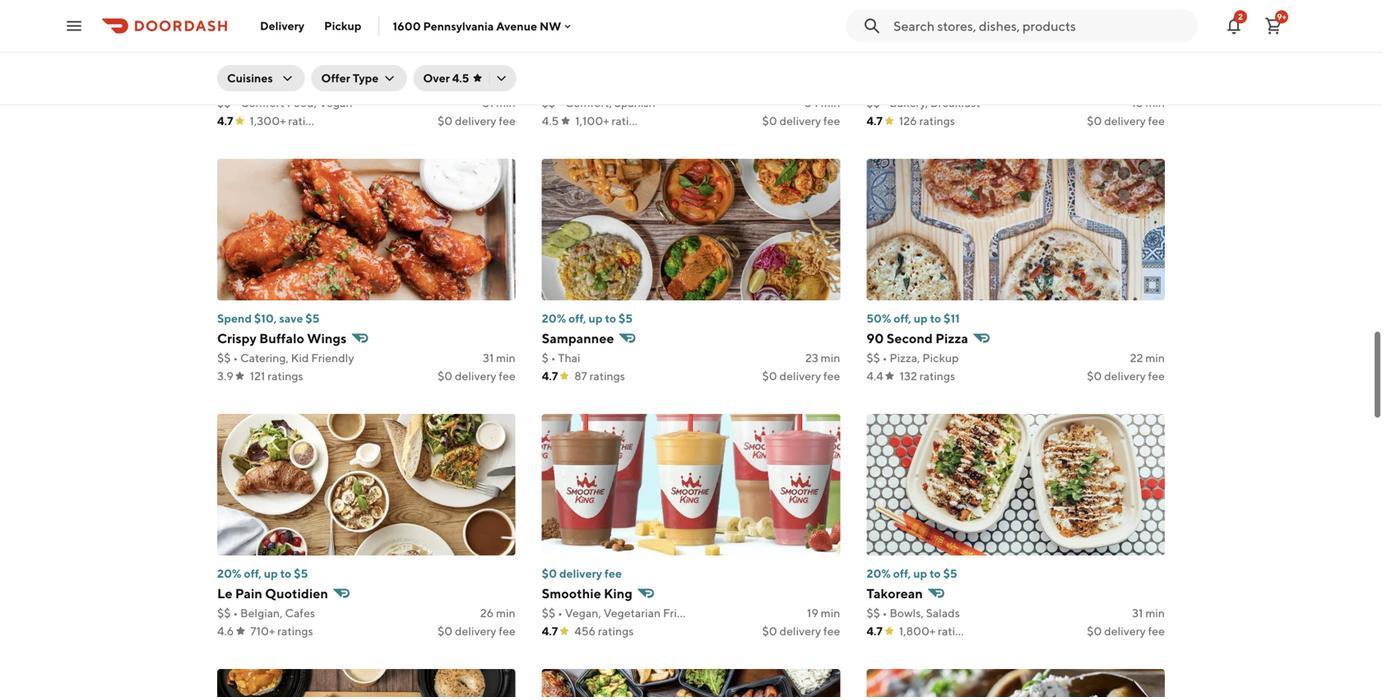 Task type: vqa. For each thing, say whether or not it's contained in the screenshot.
'off,'
yes



Task type: describe. For each thing, give the bounding box(es) containing it.
second
[[887, 330, 933, 346]]

20% for nuvegan cafe
[[217, 56, 242, 70]]

20% off, up to $5 for takorean
[[867, 567, 958, 580]]

126
[[900, 114, 918, 128]]

9+
[[1278, 12, 1287, 21]]

delivery for smoothie king
[[780, 624, 822, 638]]

takorean
[[867, 586, 923, 601]]

pickup button
[[314, 13, 372, 39]]

off, for 90 second pizza
[[894, 312, 912, 325]]

min for 90 second pizza
[[1146, 351, 1166, 365]]

off, for takorean
[[894, 567, 911, 580]]

ratings for 90 second pizza
[[920, 369, 956, 383]]

$$ • vegan, vegetarian friendly
[[542, 606, 706, 620]]

cafes
[[285, 606, 315, 620]]

• for le pain quotidien
[[233, 606, 238, 620]]

smoothie king
[[542, 586, 633, 601]]

87
[[575, 369, 587, 383]]

20% off, up to $5 for nuvegan cafe
[[217, 56, 308, 70]]

belgian,
[[240, 606, 283, 620]]

to for le pain quotidien
[[280, 567, 292, 580]]

offer
[[321, 71, 351, 85]]

up for takorean
[[914, 567, 928, 580]]

20% off, up to $5 for sampannee
[[542, 312, 633, 325]]

fee for le pain quotidien
[[499, 624, 516, 638]]

delivery for 90 second pizza
[[1105, 369, 1146, 383]]

$$ left comfort,
[[542, 96, 556, 109]]

delivery for nuvegan cafe
[[455, 114, 497, 128]]

• for smoothie king
[[558, 606, 563, 620]]

• for nuvegan cafe
[[233, 96, 238, 109]]

spanish
[[615, 96, 656, 109]]

$0 delivery fee for crispy buffalo wings
[[438, 369, 516, 383]]

ratings for smoothie king
[[598, 624, 634, 638]]

15 min
[[1132, 96, 1166, 109]]

fee for nuvegan cafe
[[499, 114, 516, 128]]

23 min
[[806, 351, 841, 365]]

1,800+ ratings
[[900, 624, 974, 638]]

$11
[[944, 312, 960, 325]]

to for 90 second pizza
[[931, 312, 942, 325]]

1,300+
[[250, 114, 286, 128]]

$$ • belgian, cafes
[[217, 606, 315, 620]]

offer type button
[[311, 65, 407, 91]]

456
[[575, 624, 596, 638]]

up for le pain quotidien
[[264, 567, 278, 580]]

9+ button
[[1258, 9, 1291, 42]]

offer type
[[321, 71, 379, 85]]

$0 for le pain quotidien
[[438, 624, 453, 638]]

4.6
[[217, 624, 234, 638]]

$0 for crispy buffalo wings
[[438, 369, 453, 383]]

fee for takorean
[[1149, 624, 1166, 638]]

off, for nuvegan cafe
[[244, 56, 262, 70]]

126 ratings
[[900, 114, 956, 128]]

4.7 for sampannee
[[542, 369, 558, 383]]

22
[[1131, 351, 1144, 365]]

to for takorean
[[930, 567, 941, 580]]

king
[[604, 586, 633, 601]]

crispy
[[217, 330, 257, 346]]

1,100+
[[576, 114, 610, 128]]

delivery for le pain quotidien
[[455, 624, 497, 638]]

up for 90 second pizza
[[914, 312, 928, 325]]

save
[[279, 312, 303, 325]]

1,800+
[[900, 624, 936, 638]]

spend
[[217, 312, 252, 325]]

• left bakery,
[[883, 96, 888, 109]]

23
[[806, 351, 819, 365]]

min for le pain quotidien
[[496, 606, 516, 620]]

fee for 90 second pizza
[[1149, 369, 1166, 383]]

$0 delivery fee for takorean
[[1088, 624, 1166, 638]]

87 ratings
[[575, 369, 625, 383]]

$$ • pizza, pickup
[[867, 351, 959, 365]]

over 4.5 button
[[413, 65, 516, 91]]

nw
[[540, 19, 562, 33]]

90 second pizza
[[867, 330, 969, 346]]

le pain quotidien
[[217, 586, 328, 601]]

pickup inside button
[[324, 19, 362, 33]]

spend $10, save $5
[[217, 312, 320, 325]]

ratings for nuvegan cafe
[[288, 114, 324, 128]]

$0 delivery fee for sampannee
[[763, 369, 841, 383]]

$$ for takorean
[[867, 606, 881, 620]]

min for takorean
[[1146, 606, 1166, 620]]

min for nuvegan cafe
[[496, 96, 516, 109]]

$0 for sampannee
[[763, 369, 778, 383]]

31 for cafe
[[483, 96, 494, 109]]

nuvegan
[[217, 75, 275, 91]]

cuisines button
[[217, 65, 305, 91]]

22 min
[[1131, 351, 1166, 365]]

comfort,
[[565, 96, 612, 109]]

456 ratings
[[575, 624, 634, 638]]

$5 for nuvegan cafe
[[294, 56, 308, 70]]

over
[[423, 71, 450, 85]]

2 vertical spatial 31 min
[[1133, 606, 1166, 620]]

bakery,
[[890, 96, 929, 109]]

friendly for smoothie king
[[663, 606, 706, 620]]

notification bell image
[[1225, 16, 1245, 36]]

delivery button
[[250, 13, 314, 39]]

710+
[[250, 624, 275, 638]]

$$ for 90 second pizza
[[867, 351, 881, 365]]

smoothie
[[542, 586, 602, 601]]

20% off, up to $5 for le pain quotidien
[[217, 567, 308, 580]]

cuisines
[[227, 71, 273, 85]]

1600
[[393, 19, 421, 33]]

34
[[805, 96, 819, 109]]

1600 pennsylvania avenue nw
[[393, 19, 562, 33]]

4.4
[[867, 369, 884, 383]]

salads
[[927, 606, 960, 620]]

bowls,
[[890, 606, 924, 620]]

50% off, up to $11
[[867, 312, 960, 325]]

pizza
[[936, 330, 969, 346]]

1,100+ ratings
[[576, 114, 648, 128]]

132 ratings
[[900, 369, 956, 383]]

pain
[[235, 586, 262, 601]]

31 min for cafe
[[483, 96, 516, 109]]

pizza,
[[890, 351, 921, 365]]

90
[[867, 330, 885, 346]]

• for 90 second pizza
[[883, 351, 888, 365]]

1 vertical spatial 4.5
[[542, 114, 559, 128]]



Task type: locate. For each thing, give the bounding box(es) containing it.
• for takorean
[[883, 606, 888, 620]]

$5 right save
[[306, 312, 320, 325]]

26 min
[[481, 606, 516, 620]]

off,
[[244, 56, 262, 70], [569, 312, 587, 325], [894, 312, 912, 325], [244, 567, 262, 580], [894, 567, 911, 580]]

friendly for crispy buffalo wings
[[311, 351, 354, 365]]

pickup
[[324, 19, 362, 33], [923, 351, 959, 365]]

delivery
[[260, 19, 305, 33]]

delivery for crispy buffalo wings
[[455, 369, 497, 383]]

• right "$"
[[551, 351, 556, 365]]

$0 delivery fee for nuvegan cafe
[[438, 114, 516, 128]]

$$ • comfort, spanish
[[542, 96, 656, 109]]

ratings down $$ • catering, kid friendly at the left of page
[[268, 369, 303, 383]]

• down nuvegan
[[233, 96, 238, 109]]

20% up le
[[217, 567, 242, 580]]

up for nuvegan cafe
[[264, 56, 278, 70]]

to up "quotidien"
[[280, 567, 292, 580]]

31
[[483, 96, 494, 109], [483, 351, 494, 365], [1133, 606, 1144, 620]]

19
[[807, 606, 819, 620]]

20% off, up to $5 up sampannee at top
[[542, 312, 633, 325]]

up up 'le pain quotidien'
[[264, 567, 278, 580]]

up
[[264, 56, 278, 70], [589, 312, 603, 325], [914, 312, 928, 325], [264, 567, 278, 580], [914, 567, 928, 580]]

min
[[496, 96, 516, 109], [821, 96, 841, 109], [1146, 96, 1166, 109], [496, 351, 516, 365], [821, 351, 841, 365], [1146, 351, 1166, 365], [496, 606, 516, 620], [821, 606, 841, 620], [1146, 606, 1166, 620]]

comfort
[[240, 96, 285, 109]]

0 vertical spatial 31
[[483, 96, 494, 109]]

4.7 for takorean
[[867, 624, 883, 638]]

20% for sampannee
[[542, 312, 566, 325]]

15
[[1132, 96, 1144, 109]]

vegan
[[319, 96, 353, 109]]

$$ up 4.4
[[867, 351, 881, 365]]

quotidien
[[265, 586, 328, 601]]

4.5 left 1,100+
[[542, 114, 559, 128]]

$0 delivery fee for smoothie king
[[763, 624, 841, 638]]

31 min
[[483, 96, 516, 109], [483, 351, 516, 365], [1133, 606, 1166, 620]]

$$ • comfort food, vegan
[[217, 96, 353, 109]]

ratings down $$ • vegan, vegetarian friendly
[[598, 624, 634, 638]]

$$ left bakery,
[[867, 96, 881, 109]]

20%
[[217, 56, 242, 70], [542, 312, 566, 325], [217, 567, 242, 580], [867, 567, 891, 580]]

type
[[353, 71, 379, 85]]

ratings down food,
[[288, 114, 324, 128]]

4.5 right over
[[452, 71, 469, 85]]

avenue
[[496, 19, 537, 33]]

$ • thai
[[542, 351, 581, 365]]

4.7 down $$ • bowls, salads
[[867, 624, 883, 638]]

off, up cuisines
[[244, 56, 262, 70]]

1 vertical spatial friendly
[[663, 606, 706, 620]]

4.7 left 1,300+
[[217, 114, 233, 128]]

buffalo
[[259, 330, 305, 346]]

wings
[[307, 330, 347, 346]]

0 vertical spatial friendly
[[311, 351, 354, 365]]

$$ for nuvegan cafe
[[217, 96, 231, 109]]

kid
[[291, 351, 309, 365]]

50%
[[867, 312, 892, 325]]

vegetarian
[[604, 606, 661, 620]]

thai
[[558, 351, 581, 365]]

Store search: begin typing to search for stores available on DoorDash text field
[[894, 17, 1189, 35]]

• for sampannee
[[551, 351, 556, 365]]

to up cafe
[[280, 56, 292, 70]]

pickup up 132 ratings
[[923, 351, 959, 365]]

to for nuvegan cafe
[[280, 56, 292, 70]]

food,
[[287, 96, 317, 109]]

over 4.5
[[423, 71, 469, 85]]

ratings down cafes
[[278, 624, 313, 638]]

to up sampannee at top
[[605, 312, 617, 325]]

pickup up offer type
[[324, 19, 362, 33]]

1 horizontal spatial 4.5
[[542, 114, 559, 128]]

121
[[250, 369, 265, 383]]

sampannee
[[542, 330, 614, 346]]

pennsylvania
[[423, 19, 494, 33]]

$$ for smoothie king
[[542, 606, 556, 620]]

$$ for le pain quotidien
[[217, 606, 231, 620]]

catering,
[[240, 351, 289, 365]]

$$ • catering, kid friendly
[[217, 351, 354, 365]]

$0 delivery fee for le pain quotidien
[[438, 624, 516, 638]]

$$ down takorean
[[867, 606, 881, 620]]

fee
[[499, 114, 516, 128], [824, 114, 841, 128], [1149, 114, 1166, 128], [499, 369, 516, 383], [824, 369, 841, 383], [1149, 369, 1166, 383], [605, 567, 622, 580], [499, 624, 516, 638], [824, 624, 841, 638], [1149, 624, 1166, 638]]

ratings for le pain quotidien
[[278, 624, 313, 638]]

• up 4.6
[[233, 606, 238, 620]]

ratings down $$ • bakery, breakfast
[[920, 114, 956, 128]]

121 ratings
[[250, 369, 303, 383]]

0 vertical spatial 4.5
[[452, 71, 469, 85]]

up up takorean
[[914, 567, 928, 580]]

ratings
[[288, 114, 324, 128], [612, 114, 648, 128], [920, 114, 956, 128], [268, 369, 303, 383], [590, 369, 625, 383], [920, 369, 956, 383], [278, 624, 313, 638], [598, 624, 634, 638], [938, 624, 974, 638]]

off, for le pain quotidien
[[244, 567, 262, 580]]

2
[[1239, 12, 1244, 21]]

vegan,
[[565, 606, 601, 620]]

4.5
[[452, 71, 469, 85], [542, 114, 559, 128]]

friendly right vegetarian
[[663, 606, 706, 620]]

min for smoothie king
[[821, 606, 841, 620]]

1,300+ ratings
[[250, 114, 324, 128]]

to
[[280, 56, 292, 70], [605, 312, 617, 325], [931, 312, 942, 325], [280, 567, 292, 580], [930, 567, 941, 580]]

4.7 left 456
[[542, 624, 558, 638]]

$0 for 90 second pizza
[[1088, 369, 1103, 383]]

20% up cuisines
[[217, 56, 242, 70]]

20% up sampannee at top
[[542, 312, 566, 325]]

• left 'bowls,'
[[883, 606, 888, 620]]

34 min
[[805, 96, 841, 109]]

4.7 down "$"
[[542, 369, 558, 383]]

fee for sampannee
[[824, 369, 841, 383]]

0 horizontal spatial pickup
[[324, 19, 362, 33]]

1 vertical spatial 31
[[483, 351, 494, 365]]

ratings for crispy buffalo wings
[[268, 369, 303, 383]]

to up salads
[[930, 567, 941, 580]]

to left $11 at right top
[[931, 312, 942, 325]]

$$ • bowls, salads
[[867, 606, 960, 620]]

ratings down spanish
[[612, 114, 648, 128]]

1 horizontal spatial pickup
[[923, 351, 959, 365]]

$5 for takorean
[[944, 567, 958, 580]]

$$ up 3.9 at the bottom left
[[217, 351, 231, 365]]

1 vertical spatial 31 min
[[483, 351, 516, 365]]

4.7 for nuvegan cafe
[[217, 114, 233, 128]]

$5 up "quotidien"
[[294, 567, 308, 580]]

$0 for takorean
[[1088, 624, 1103, 638]]

off, up second
[[894, 312, 912, 325]]

2 vertical spatial 31
[[1133, 606, 1144, 620]]

710+ ratings
[[250, 624, 313, 638]]

$0 for nuvegan cafe
[[438, 114, 453, 128]]

min for sampannee
[[821, 351, 841, 365]]

0 horizontal spatial friendly
[[311, 351, 354, 365]]

up up sampannee at top
[[589, 312, 603, 325]]

fee for crispy buffalo wings
[[499, 369, 516, 383]]

le
[[217, 586, 233, 601]]

$0 for smoothie king
[[763, 624, 778, 638]]

ratings right 87
[[590, 369, 625, 383]]

up up 90 second pizza
[[914, 312, 928, 325]]

20% off, up to $5 up takorean
[[867, 567, 958, 580]]

delivery for sampannee
[[780, 369, 822, 383]]

breakfast
[[931, 96, 981, 109]]

• down smoothie
[[558, 606, 563, 620]]

$$ down smoothie
[[542, 606, 556, 620]]

up up nuvegan cafe
[[264, 56, 278, 70]]

off, up takorean
[[894, 567, 911, 580]]

$$ • bakery, breakfast
[[867, 96, 981, 109]]

3.9
[[217, 369, 234, 383]]

31 for buffalo
[[483, 351, 494, 365]]

open menu image
[[64, 16, 84, 36]]

cafe
[[277, 75, 307, 91]]

20% off, up to $5 up 'le pain quotidien'
[[217, 567, 308, 580]]

• for crispy buffalo wings
[[233, 351, 238, 365]]

0 vertical spatial pickup
[[324, 19, 362, 33]]

delivery for takorean
[[1105, 624, 1146, 638]]

$5 up salads
[[944, 567, 958, 580]]

ratings for sampannee
[[590, 369, 625, 383]]

20% for le pain quotidien
[[217, 567, 242, 580]]

1600 pennsylvania avenue nw button
[[393, 19, 575, 33]]

off, for sampannee
[[569, 312, 587, 325]]

20% off, up to $5 up cuisines
[[217, 56, 308, 70]]

$$ down nuvegan
[[217, 96, 231, 109]]

$$ up 4.6
[[217, 606, 231, 620]]

4.7 for smoothie king
[[542, 624, 558, 638]]

ratings for takorean
[[938, 624, 974, 638]]

to for sampannee
[[605, 312, 617, 325]]

$$ for crispy buffalo wings
[[217, 351, 231, 365]]

•
[[233, 96, 238, 109], [558, 96, 563, 109], [883, 96, 888, 109], [233, 351, 238, 365], [551, 351, 556, 365], [883, 351, 888, 365], [233, 606, 238, 620], [558, 606, 563, 620], [883, 606, 888, 620]]

4.7 left 126
[[867, 114, 883, 128]]

• left comfort,
[[558, 96, 563, 109]]

ratings right "132"
[[920, 369, 956, 383]]

• left pizza,
[[883, 351, 888, 365]]

0 horizontal spatial 4.5
[[452, 71, 469, 85]]

31 min for buffalo
[[483, 351, 516, 365]]

$5
[[294, 56, 308, 70], [306, 312, 320, 325], [619, 312, 633, 325], [294, 567, 308, 580], [944, 567, 958, 580]]

$0
[[438, 114, 453, 128], [763, 114, 778, 128], [1088, 114, 1103, 128], [438, 369, 453, 383], [763, 369, 778, 383], [1088, 369, 1103, 383], [542, 567, 557, 580], [438, 624, 453, 638], [763, 624, 778, 638], [1088, 624, 1103, 638]]

off, up pain
[[244, 567, 262, 580]]

delivery
[[455, 114, 497, 128], [780, 114, 822, 128], [1105, 114, 1146, 128], [455, 369, 497, 383], [780, 369, 822, 383], [1105, 369, 1146, 383], [560, 567, 603, 580], [455, 624, 497, 638], [780, 624, 822, 638], [1105, 624, 1146, 638]]

$0 delivery fee for 90 second pizza
[[1088, 369, 1166, 383]]

26
[[481, 606, 494, 620]]

1 items, open order cart image
[[1264, 16, 1284, 36]]

ratings down salads
[[938, 624, 974, 638]]

20% up takorean
[[867, 567, 891, 580]]

4.5 inside button
[[452, 71, 469, 85]]

1 vertical spatial pickup
[[923, 351, 959, 365]]

20% for takorean
[[867, 567, 891, 580]]

$
[[542, 351, 549, 365]]

0 vertical spatial 31 min
[[483, 96, 516, 109]]

nuvegan cafe
[[217, 75, 307, 91]]

fee for smoothie king
[[824, 624, 841, 638]]

$5 up cafe
[[294, 56, 308, 70]]

min for crispy buffalo wings
[[496, 351, 516, 365]]

friendly down wings
[[311, 351, 354, 365]]

friendly
[[311, 351, 354, 365], [663, 606, 706, 620]]

$5 up 87 ratings
[[619, 312, 633, 325]]

19 min
[[807, 606, 841, 620]]

crispy buffalo wings
[[217, 330, 347, 346]]

up for sampannee
[[589, 312, 603, 325]]

$10,
[[254, 312, 277, 325]]

$5 for sampannee
[[619, 312, 633, 325]]

132
[[900, 369, 918, 383]]

4.7
[[217, 114, 233, 128], [867, 114, 883, 128], [542, 369, 558, 383], [542, 624, 558, 638], [867, 624, 883, 638]]

• down crispy
[[233, 351, 238, 365]]

off, up sampannee at top
[[569, 312, 587, 325]]

$5 for le pain quotidien
[[294, 567, 308, 580]]

1 horizontal spatial friendly
[[663, 606, 706, 620]]



